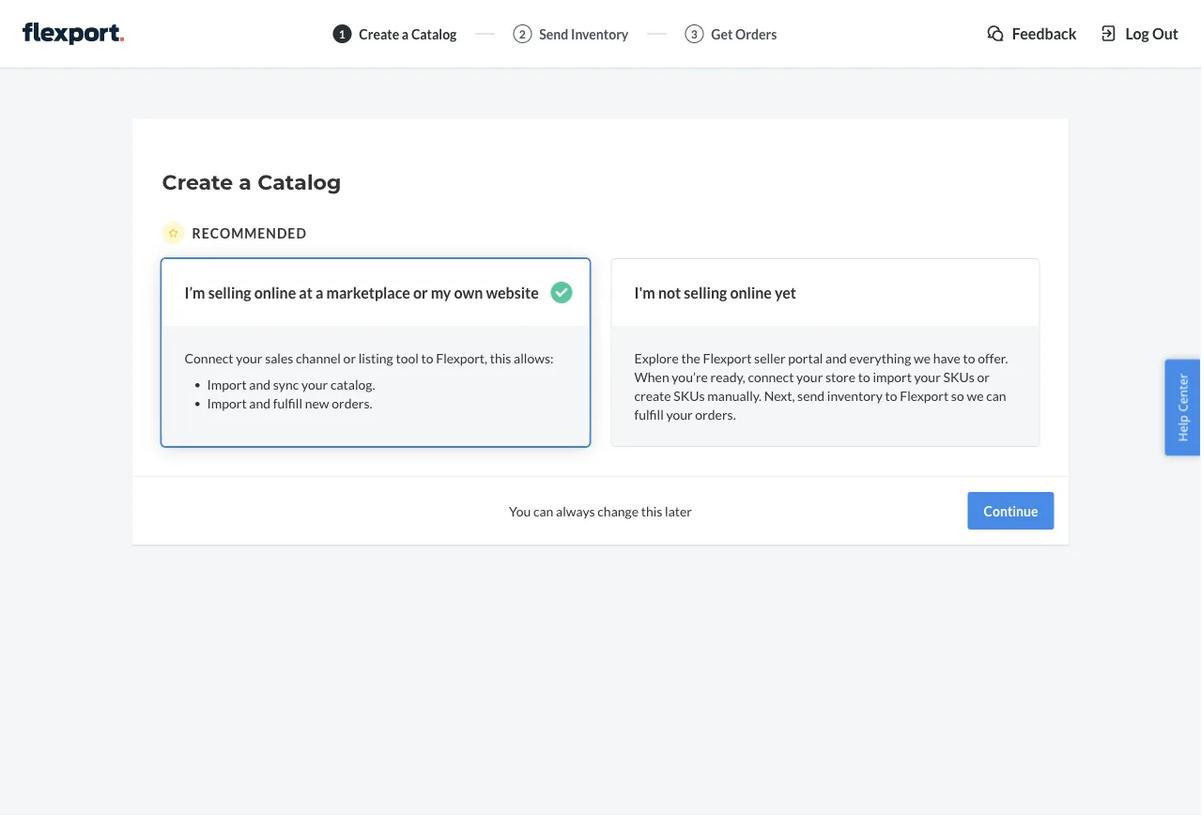 Task type: locate. For each thing, give the bounding box(es) containing it.
help center
[[1175, 374, 1191, 442]]

your
[[236, 350, 262, 366], [797, 369, 823, 385], [915, 369, 941, 385], [302, 376, 328, 392], [666, 406, 693, 422]]

selling
[[208, 283, 251, 302], [684, 283, 727, 302]]

1 horizontal spatial skus
[[944, 369, 975, 385]]

0 vertical spatial flexport
[[703, 350, 752, 366]]

your left sales
[[236, 350, 262, 366]]

fulfill down create
[[634, 406, 664, 422]]

0 vertical spatial and
[[826, 350, 847, 366]]

feedback
[[1012, 24, 1077, 42]]

we
[[914, 350, 931, 366], [967, 387, 984, 403]]

inventory
[[571, 26, 629, 42]]

1 vertical spatial this
[[641, 503, 663, 519]]

0 vertical spatial skus
[[944, 369, 975, 385]]

1 horizontal spatial a
[[316, 283, 323, 302]]

0 vertical spatial or
[[413, 283, 428, 302]]

0 horizontal spatial this
[[490, 350, 511, 366]]

1 horizontal spatial catalog
[[411, 26, 457, 42]]

1 horizontal spatial or
[[413, 283, 428, 302]]

center
[[1175, 374, 1191, 412]]

1 vertical spatial a
[[239, 170, 252, 195]]

0 horizontal spatial catalog
[[257, 170, 341, 195]]

create a catalog
[[359, 26, 457, 42], [162, 170, 341, 195]]

this
[[490, 350, 511, 366], [641, 503, 663, 519]]

0 horizontal spatial orders.
[[332, 395, 372, 411]]

orders
[[736, 26, 777, 42]]

to right have
[[963, 350, 975, 366]]

create
[[634, 387, 671, 403]]

and left sync
[[249, 376, 271, 392]]

2 horizontal spatial a
[[402, 26, 409, 42]]

catalog
[[411, 26, 457, 42], [257, 170, 341, 195]]

create
[[359, 26, 399, 42], [162, 170, 233, 195]]

flexport up "ready,"
[[703, 350, 752, 366]]

when
[[634, 369, 669, 385]]

create a catalog right the 1
[[359, 26, 457, 42]]

0 vertical spatial import
[[207, 376, 247, 392]]

this left later on the bottom
[[641, 503, 663, 519]]

connect your sales channel or listing tool to flexport, this allows:
[[185, 350, 554, 366]]

we right so
[[967, 387, 984, 403]]

a right the 1
[[402, 26, 409, 42]]

or
[[413, 283, 428, 302], [343, 350, 356, 366], [977, 369, 990, 385]]

2 horizontal spatial or
[[977, 369, 990, 385]]

the
[[681, 350, 701, 366]]

a right at
[[316, 283, 323, 302]]

your up new
[[302, 376, 328, 392]]

import
[[207, 376, 247, 392], [207, 395, 247, 411]]

portal
[[788, 350, 823, 366]]

1 vertical spatial create
[[162, 170, 233, 195]]

create up recommended
[[162, 170, 233, 195]]

this left allows:
[[490, 350, 511, 366]]

catalog up recommended
[[257, 170, 341, 195]]

flexport logo image
[[23, 23, 124, 45]]

help center button
[[1165, 359, 1201, 456]]

1 horizontal spatial orders.
[[695, 406, 736, 422]]

1 vertical spatial we
[[967, 387, 984, 403]]

can inside explore the flexport seller portal and everything we have to offer. when you're ready, connect your store to import your skus or create skus manually. next, send inventory to flexport so we can fulfill your orders.
[[986, 387, 1007, 403]]

0 vertical spatial we
[[914, 350, 931, 366]]

0 horizontal spatial online
[[254, 283, 296, 302]]

seller
[[754, 350, 786, 366]]

0 vertical spatial create
[[359, 26, 399, 42]]

or down offer.
[[977, 369, 990, 385]]

1 vertical spatial can
[[534, 503, 554, 519]]

2 vertical spatial a
[[316, 283, 323, 302]]

your up send
[[797, 369, 823, 385]]

own
[[454, 283, 483, 302]]

can right you
[[534, 503, 554, 519]]

allows:
[[514, 350, 554, 366]]

skus down you're at the right top
[[674, 387, 705, 403]]

listing
[[359, 350, 393, 366]]

2 vertical spatial or
[[977, 369, 990, 385]]

1 horizontal spatial selling
[[684, 283, 727, 302]]

0 horizontal spatial can
[[534, 503, 554, 519]]

always
[[556, 503, 595, 519]]

skus up so
[[944, 369, 975, 385]]

your down have
[[915, 369, 941, 385]]

1 horizontal spatial we
[[967, 387, 984, 403]]

1 horizontal spatial fulfill
[[634, 406, 664, 422]]

have
[[933, 350, 961, 366]]

send inventory
[[539, 26, 629, 42]]

log out
[[1126, 24, 1179, 42]]

create right the 1
[[359, 26, 399, 42]]

to up "inventory"
[[858, 369, 870, 385]]

i'm
[[634, 283, 655, 302]]

1 horizontal spatial create a catalog
[[359, 26, 457, 42]]

can
[[986, 387, 1007, 403], [534, 503, 554, 519]]

and inside explore the flexport seller portal and everything we have to offer. when you're ready, connect your store to import your skus or create skus manually. next, send inventory to flexport so we can fulfill your orders.
[[826, 350, 847, 366]]

and down sales
[[249, 395, 271, 411]]

online left "yet"
[[730, 283, 772, 302]]

0 vertical spatial create a catalog
[[359, 26, 457, 42]]

2
[[519, 27, 526, 40]]

0 horizontal spatial fulfill
[[273, 395, 302, 411]]

channel
[[296, 350, 341, 366]]

we left have
[[914, 350, 931, 366]]

flexport left so
[[900, 387, 949, 403]]

or left listing
[[343, 350, 356, 366]]

0 horizontal spatial flexport
[[703, 350, 752, 366]]

can down offer.
[[986, 387, 1007, 403]]

you can always change this later
[[509, 503, 692, 519]]

online left at
[[254, 283, 296, 302]]

1 horizontal spatial online
[[730, 283, 772, 302]]

0 horizontal spatial selling
[[208, 283, 251, 302]]

i'm
[[185, 283, 205, 302]]

2 vertical spatial and
[[249, 395, 271, 411]]

and up store on the right top of page
[[826, 350, 847, 366]]

connect
[[748, 369, 794, 385]]

selling right not at the top right of page
[[684, 283, 727, 302]]

1 import from the top
[[207, 376, 247, 392]]

1
[[339, 27, 345, 40]]

or left my
[[413, 283, 428, 302]]

orders. down catalog.
[[332, 395, 372, 411]]

1 vertical spatial create a catalog
[[162, 170, 341, 195]]

fulfill down sync
[[273, 395, 302, 411]]

orders.
[[332, 395, 372, 411], [695, 406, 736, 422]]

create a catalog up recommended
[[162, 170, 341, 195]]

so
[[951, 387, 964, 403]]

1 horizontal spatial flexport
[[900, 387, 949, 403]]

a
[[402, 26, 409, 42], [239, 170, 252, 195], [316, 283, 323, 302]]

orders. down the manually. on the right top
[[695, 406, 736, 422]]

2 online from the left
[[730, 283, 772, 302]]

continue
[[984, 503, 1038, 519]]

0 vertical spatial can
[[986, 387, 1007, 403]]

selling right i'm in the top of the page
[[208, 283, 251, 302]]

to
[[421, 350, 434, 366], [963, 350, 975, 366], [858, 369, 870, 385], [885, 387, 898, 403]]

i'm selling online at a marketplace or my own website
[[185, 283, 539, 302]]

2 selling from the left
[[684, 283, 727, 302]]

fulfill
[[273, 395, 302, 411], [634, 406, 664, 422]]

catalog left '2'
[[411, 26, 457, 42]]

1 vertical spatial import
[[207, 395, 247, 411]]

0 horizontal spatial we
[[914, 350, 931, 366]]

1 vertical spatial or
[[343, 350, 356, 366]]

online
[[254, 283, 296, 302], [730, 283, 772, 302]]

1 horizontal spatial can
[[986, 387, 1007, 403]]

a up recommended
[[239, 170, 252, 195]]

skus
[[944, 369, 975, 385], [674, 387, 705, 403]]

flexport
[[703, 350, 752, 366], [900, 387, 949, 403]]

log out button
[[1099, 23, 1179, 44]]

0 horizontal spatial create
[[162, 170, 233, 195]]

offer.
[[978, 350, 1008, 366]]

recommended
[[192, 225, 307, 241]]

0 horizontal spatial skus
[[674, 387, 705, 403]]

fulfill inside explore the flexport seller portal and everything we have to offer. when you're ready, connect your store to import your skus or create skus manually. next, send inventory to flexport so we can fulfill your orders.
[[634, 406, 664, 422]]

and
[[826, 350, 847, 366], [249, 376, 271, 392], [249, 395, 271, 411]]



Task type: describe. For each thing, give the bounding box(es) containing it.
next,
[[764, 387, 795, 403]]

1 horizontal spatial create
[[359, 26, 399, 42]]

2 import from the top
[[207, 395, 247, 411]]

everything
[[850, 350, 911, 366]]

your down create
[[666, 406, 693, 422]]

explore the flexport seller portal and everything we have to offer. when you're ready, connect your store to import your skus or create skus manually. next, send inventory to flexport so we can fulfill your orders.
[[634, 350, 1008, 422]]

change
[[598, 503, 639, 519]]

website
[[486, 283, 539, 302]]

i'm not selling online yet
[[634, 283, 797, 302]]

store
[[826, 369, 856, 385]]

continue link
[[968, 492, 1054, 530]]

sales
[[265, 350, 293, 366]]

help
[[1175, 415, 1191, 442]]

0 vertical spatial a
[[402, 26, 409, 42]]

import and sync your catalog. import and fulfill new orders.
[[207, 376, 375, 411]]

flexport,
[[436, 350, 488, 366]]

3
[[691, 27, 698, 40]]

ready,
[[711, 369, 746, 385]]

inventory
[[827, 387, 883, 403]]

later
[[665, 503, 692, 519]]

1 vertical spatial skus
[[674, 387, 705, 403]]

orders. inside import and sync your catalog. import and fulfill new orders.
[[332, 395, 372, 411]]

at
[[299, 283, 313, 302]]

1 horizontal spatial this
[[641, 503, 663, 519]]

1 selling from the left
[[208, 283, 251, 302]]

check image
[[551, 282, 573, 303]]

0 horizontal spatial or
[[343, 350, 356, 366]]

you're
[[672, 369, 708, 385]]

get
[[711, 26, 733, 42]]

continue button
[[968, 492, 1054, 530]]

not
[[658, 283, 681, 302]]

to right tool on the top of the page
[[421, 350, 434, 366]]

send
[[539, 26, 569, 42]]

1 online from the left
[[254, 283, 296, 302]]

manually.
[[708, 387, 762, 403]]

0 horizontal spatial create a catalog
[[162, 170, 341, 195]]

you
[[509, 503, 531, 519]]

to down import
[[885, 387, 898, 403]]

out
[[1152, 24, 1179, 42]]

catalog.
[[331, 376, 375, 392]]

import
[[873, 369, 912, 385]]

1 vertical spatial flexport
[[900, 387, 949, 403]]

my
[[431, 283, 451, 302]]

send
[[798, 387, 825, 403]]

or inside explore the flexport seller portal and everything we have to offer. when you're ready, connect your store to import your skus or create skus manually. next, send inventory to flexport so we can fulfill your orders.
[[977, 369, 990, 385]]

yet
[[775, 283, 797, 302]]

fulfill inside import and sync your catalog. import and fulfill new orders.
[[273, 395, 302, 411]]

log
[[1126, 24, 1150, 42]]

connect
[[185, 350, 233, 366]]

explore
[[634, 350, 679, 366]]

marketplace
[[326, 283, 410, 302]]

0 vertical spatial catalog
[[411, 26, 457, 42]]

0 horizontal spatial a
[[239, 170, 252, 195]]

get orders
[[711, 26, 777, 42]]

0 vertical spatial this
[[490, 350, 511, 366]]

sync
[[273, 376, 299, 392]]

your inside import and sync your catalog. import and fulfill new orders.
[[302, 376, 328, 392]]

1 vertical spatial and
[[249, 376, 271, 392]]

1 vertical spatial catalog
[[257, 170, 341, 195]]

feedback link
[[986, 23, 1077, 44]]

new
[[305, 395, 329, 411]]

orders. inside explore the flexport seller portal and everything we have to offer. when you're ready, connect your store to import your skus or create skus manually. next, send inventory to flexport so we can fulfill your orders.
[[695, 406, 736, 422]]

tool
[[396, 350, 419, 366]]



Task type: vqa. For each thing, say whether or not it's contained in the screenshot.
You
yes



